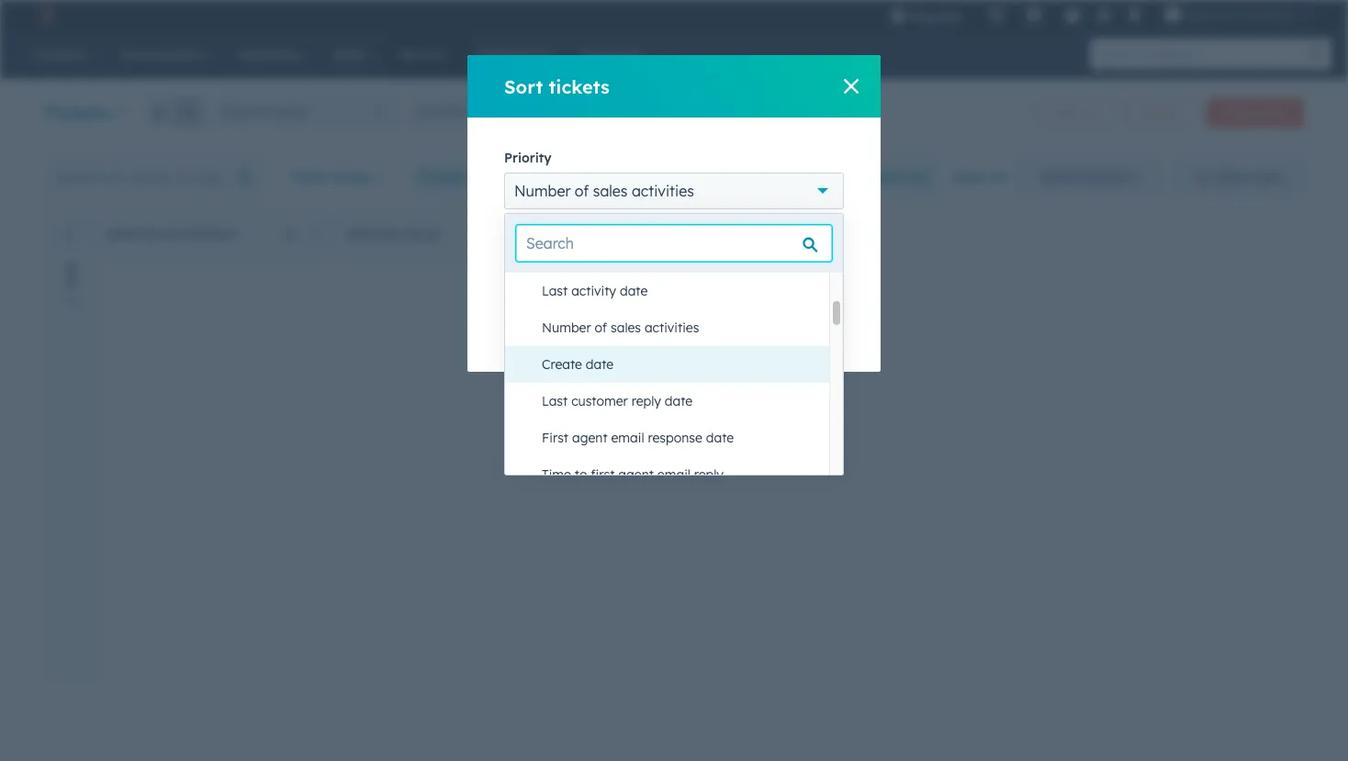 Task type: locate. For each thing, give the bounding box(es) containing it.
1 vertical spatial activities
[[645, 320, 699, 336]]

menu item
[[975, 0, 978, 29]]

save
[[1217, 169, 1248, 186], [527, 323, 558, 340]]

1 waiting from the left
[[107, 227, 161, 241]]

1 vertical spatial of
[[595, 320, 607, 336]]

on
[[164, 227, 182, 241], [403, 227, 421, 241]]

upgrade
[[910, 9, 962, 24]]

1 horizontal spatial waiting
[[345, 227, 400, 241]]

actions button
[[1036, 98, 1116, 128]]

waiting on us
[[345, 227, 439, 241]]

tickets
[[549, 75, 610, 98], [432, 105, 466, 118]]

all tickets
[[417, 105, 466, 118]]

activity up the closed
[[599, 169, 648, 186]]

time to first agent email reply button
[[523, 456, 829, 493]]

0 horizontal spatial waiting
[[107, 227, 161, 241]]

1 vertical spatial all
[[990, 169, 1007, 186]]

1 horizontal spatial create
[[542, 356, 582, 373]]

1 horizontal spatial to
[[575, 467, 587, 483]]

on left us
[[403, 227, 421, 241]]

1 0 from the left
[[288, 227, 295, 241]]

tickets up the priority
[[549, 75, 610, 98]]

group inside tickets banner
[[145, 97, 203, 127]]

calling icon image
[[988, 7, 1004, 24]]

date up cancel
[[620, 283, 648, 299]]

2 vertical spatial last
[[542, 393, 568, 410]]

sales up the closed
[[593, 182, 628, 200]]

tickets inside "popup button"
[[432, 105, 466, 118]]

1 vertical spatial create
[[420, 169, 463, 186]]

of
[[575, 182, 589, 200], [595, 320, 607, 336]]

number down the priority
[[514, 182, 571, 200]]

activities up create date button
[[645, 320, 699, 336]]

create inside tickets banner
[[1222, 106, 1257, 119]]

agent
[[572, 430, 608, 446], [618, 467, 654, 483]]

last activity date button
[[523, 273, 829, 309]]

upgrade image
[[890, 8, 907, 25]]

0 horizontal spatial create date
[[420, 169, 496, 186]]

to left low
[[551, 263, 565, 281]]

clear
[[952, 169, 986, 186]]

0 horizontal spatial all
[[417, 105, 429, 118]]

activity inside popup button
[[599, 169, 648, 186]]

create down save 'button'
[[542, 356, 582, 373]]

number of sales activities button
[[504, 173, 844, 209]]

save down high to low
[[527, 323, 558, 340]]

advanced filters (4)
[[802, 169, 929, 186]]

all
[[417, 105, 429, 118], [990, 169, 1007, 186]]

sort left the by
[[504, 231, 531, 247]]

0 horizontal spatial on
[[164, 227, 182, 241]]

0 vertical spatial activities
[[632, 182, 694, 200]]

Search ID, name, or description search field
[[44, 159, 267, 196]]

reply up first agent email response date
[[632, 393, 661, 410]]

last activity date up the closed
[[568, 169, 681, 186]]

1 vertical spatial number
[[542, 320, 591, 336]]

sort
[[504, 75, 543, 98], [504, 231, 531, 247]]

last up the closed
[[568, 169, 595, 186]]

to
[[551, 263, 565, 281], [575, 467, 587, 483]]

sales inside button
[[611, 320, 641, 336]]

0 horizontal spatial tickets
[[432, 105, 466, 118]]

activity inside button
[[571, 283, 616, 299]]

waiting
[[107, 227, 161, 241], [345, 227, 400, 241]]

agent right first on the left of page
[[618, 467, 654, 483]]

1 vertical spatial sales
[[611, 320, 641, 336]]

create date up us
[[420, 169, 496, 186]]

w
[[65, 277, 79, 288]]

save inside button
[[1217, 169, 1248, 186]]

all right clear
[[990, 169, 1007, 186]]

support pipeline
[[222, 105, 307, 118]]

1 vertical spatial email
[[657, 467, 691, 483]]

1 horizontal spatial agent
[[618, 467, 654, 483]]

1 on from the left
[[164, 227, 182, 241]]

tickets inside dialog
[[549, 75, 610, 98]]

menu
[[877, 0, 1326, 29]]

0 vertical spatial sales
[[593, 182, 628, 200]]

save for save view
[[1217, 169, 1248, 186]]

to left first on the left of page
[[575, 467, 587, 483]]

sales up create date button
[[611, 320, 641, 336]]

us
[[424, 227, 439, 241]]

of inside button
[[595, 320, 607, 336]]

0 vertical spatial create date
[[420, 169, 496, 186]]

0 vertical spatial of
[[575, 182, 589, 200]]

clear all
[[952, 169, 1007, 186]]

search button
[[1300, 39, 1332, 70]]

agent right first
[[572, 430, 608, 446]]

0 vertical spatial number of sales activities
[[514, 182, 694, 200]]

waiting on contact
[[107, 227, 239, 241]]

number down high to low
[[542, 320, 591, 336]]

0 horizontal spatial create
[[420, 169, 463, 186]]

1 vertical spatial number of sales activities
[[542, 320, 699, 336]]

support
[[222, 105, 264, 118]]

number of sales activities
[[514, 182, 694, 200], [542, 320, 699, 336]]

last down high to low
[[542, 283, 568, 299]]

create for create date button
[[542, 356, 582, 373]]

tickets for all tickets
[[432, 105, 466, 118]]

0 vertical spatial activity
[[599, 169, 648, 186]]

0 vertical spatial create
[[1222, 106, 1257, 119]]

on for contact
[[164, 227, 182, 241]]

1 vertical spatial save
[[527, 323, 558, 340]]

0 horizontal spatial reply
[[632, 393, 661, 410]]

2 on from the left
[[403, 227, 421, 241]]

0
[[288, 227, 295, 241], [526, 227, 534, 241], [764, 227, 771, 241]]

1 horizontal spatial 0
[[526, 227, 534, 241]]

0 vertical spatial last activity date
[[568, 169, 681, 186]]

1 vertical spatial last activity date
[[542, 283, 648, 299]]

0 horizontal spatial agent
[[572, 430, 608, 446]]

filters
[[869, 169, 907, 186]]

last activity date down low
[[542, 283, 648, 299]]

support pipeline button
[[214, 97, 397, 127]]

number of sales activities up the closed
[[514, 182, 694, 200]]

to inside popup button
[[551, 263, 565, 281]]

last activity date
[[568, 169, 681, 186], [542, 283, 648, 299]]

create ticket button
[[1206, 98, 1304, 128]]

group
[[145, 97, 203, 127]]

board
[[1042, 169, 1080, 186]]

board actions
[[1042, 169, 1130, 186]]

activities inside button
[[645, 320, 699, 336]]

last for "last customer reply date" button
[[542, 393, 568, 410]]

high to low button
[[504, 253, 844, 290]]

owner
[[333, 169, 373, 186]]

0 vertical spatial last
[[568, 169, 595, 186]]

create date inside button
[[542, 356, 614, 373]]

activity down low
[[571, 283, 616, 299]]

1 vertical spatial sort
[[504, 231, 531, 247]]

1 vertical spatial create date
[[542, 356, 614, 373]]

reply down first agent email response date button at bottom
[[694, 467, 724, 483]]

date right "response"
[[706, 430, 734, 446]]

1 vertical spatial last
[[542, 283, 568, 299]]

last up first
[[542, 393, 568, 410]]

waiting left us
[[345, 227, 400, 241]]

sales
[[593, 182, 628, 200], [611, 320, 641, 336]]

1 horizontal spatial reply
[[694, 467, 724, 483]]

2 vertical spatial create
[[542, 356, 582, 373]]

high
[[514, 263, 547, 281]]

number of sales activities up create date button
[[542, 320, 699, 336]]

2 horizontal spatial 0
[[764, 227, 771, 241]]

0 horizontal spatial to
[[551, 263, 565, 281]]

2 sort from the top
[[504, 231, 531, 247]]

0 horizontal spatial email
[[611, 430, 644, 446]]

all inside "popup button"
[[417, 105, 429, 118]]

of up the closed
[[575, 182, 589, 200]]

1 horizontal spatial save
[[1217, 169, 1248, 186]]

response
[[648, 430, 702, 446]]

date up search search field
[[652, 169, 681, 186]]

1 horizontal spatial on
[[403, 227, 421, 241]]

0 vertical spatial save
[[1217, 169, 1248, 186]]

0 vertical spatial number
[[514, 182, 571, 200]]

save view
[[1217, 169, 1281, 186]]

sort up the priority
[[504, 75, 543, 98]]

waiting for waiting on us
[[345, 227, 400, 241]]

create date
[[420, 169, 496, 186], [542, 356, 614, 373]]

create date inside popup button
[[420, 169, 496, 186]]

create date up customer
[[542, 356, 614, 373]]

view
[[1252, 169, 1281, 186]]

1 horizontal spatial create date
[[542, 356, 614, 373]]

last customer reply date button
[[523, 383, 829, 420]]

1 sort from the top
[[504, 75, 543, 98]]

low
[[569, 263, 592, 281]]

1 vertical spatial activity
[[571, 283, 616, 299]]

save inside 'button'
[[527, 323, 558, 340]]

0 vertical spatial all
[[417, 105, 429, 118]]

2 waiting from the left
[[345, 227, 400, 241]]

to inside button
[[575, 467, 587, 483]]

search image
[[1310, 48, 1322, 61]]

0 vertical spatial tickets
[[549, 75, 610, 98]]

activities up search search field
[[632, 182, 694, 200]]

waiting down search id, name, or description search field
[[107, 227, 161, 241]]

customer
[[571, 393, 628, 410]]

1 horizontal spatial email
[[657, 467, 691, 483]]

1 horizontal spatial tickets
[[549, 75, 610, 98]]

reply
[[632, 393, 661, 410], [694, 467, 724, 483]]

activities
[[632, 182, 694, 200], [645, 320, 699, 336]]

email up time to first agent email reply
[[611, 430, 644, 446]]

ticket owner
[[290, 169, 373, 186]]

2 0 from the left
[[526, 227, 534, 241]]

on left 'contact'
[[164, 227, 182, 241]]

n
[[65, 261, 79, 270]]

0 vertical spatial sort
[[504, 75, 543, 98]]

save view button
[[1175, 159, 1304, 196]]

last
[[568, 169, 595, 186], [542, 283, 568, 299], [542, 393, 568, 410]]

2 horizontal spatial create
[[1222, 106, 1257, 119]]

0 horizontal spatial of
[[575, 182, 589, 200]]

all up create date popup button
[[417, 105, 429, 118]]

notifications image
[[1126, 8, 1143, 25]]

of left cancel
[[595, 320, 607, 336]]

cancel button
[[592, 313, 681, 350]]

1 vertical spatial to
[[575, 467, 587, 483]]

0 horizontal spatial 0
[[288, 227, 295, 241]]

create for create ticket button
[[1222, 106, 1257, 119]]

studios
[[1245, 7, 1287, 22]]

clear all button
[[941, 159, 1019, 196]]

create
[[1222, 106, 1257, 119], [420, 169, 463, 186], [542, 356, 582, 373]]

0 vertical spatial email
[[611, 430, 644, 446]]

1 horizontal spatial all
[[990, 169, 1007, 186]]

sales inside popup button
[[593, 182, 628, 200]]

tickets up create date popup button
[[432, 105, 466, 118]]

activity
[[599, 169, 648, 186], [571, 283, 616, 299]]

1 horizontal spatial of
[[595, 320, 607, 336]]

0 vertical spatial to
[[551, 263, 565, 281]]

save left view
[[1217, 169, 1248, 186]]

email down "response"
[[657, 467, 691, 483]]

1 vertical spatial tickets
[[432, 105, 466, 118]]

create left ticket at the top of the page
[[1222, 106, 1257, 119]]

sort for sort tickets
[[504, 75, 543, 98]]

number
[[514, 182, 571, 200], [542, 320, 591, 336]]

sort tickets dialog
[[467, 55, 881, 372]]

create up us
[[420, 169, 463, 186]]

sort for sort by
[[504, 231, 531, 247]]

0 horizontal spatial save
[[527, 323, 558, 340]]



Task type: describe. For each thing, give the bounding box(es) containing it.
contact
[[185, 227, 239, 241]]

board actions button
[[1019, 159, 1164, 196]]

tickets button
[[44, 99, 126, 125]]

Search search field
[[516, 225, 832, 262]]

waiting for waiting on contact
[[107, 227, 161, 241]]

2
[[1290, 7, 1297, 22]]

of inside popup button
[[575, 182, 589, 200]]

actions
[[1051, 106, 1090, 119]]

import button
[[1127, 98, 1195, 128]]

tickets
[[44, 101, 109, 124]]

sort tickets
[[504, 75, 610, 98]]

save for save
[[527, 323, 558, 340]]

number inside popup button
[[514, 182, 571, 200]]

0 for us
[[526, 227, 534, 241]]

number of sales activities inside popup button
[[514, 182, 694, 200]]

time to first agent email reply
[[542, 467, 724, 483]]

cancel
[[615, 323, 658, 340]]

last activity date button
[[556, 159, 705, 196]]

1
[[65, 299, 79, 305]]

by
[[535, 231, 550, 247]]

number inside button
[[542, 320, 591, 336]]

last activity date inside button
[[542, 283, 648, 299]]

first
[[542, 430, 569, 446]]

3 0 from the left
[[764, 227, 771, 241]]

last activity date inside popup button
[[568, 169, 681, 186]]

number of sales activities button
[[523, 309, 829, 346]]

tickets banner
[[44, 93, 1304, 129]]

apoptosis studios 2
[[1185, 7, 1297, 22]]

0 for contact
[[288, 227, 295, 241]]

last for last activity date button at the top of the page
[[542, 283, 568, 299]]

marketplaces button
[[1015, 0, 1054, 29]]

on for us
[[403, 227, 421, 241]]

to for high
[[551, 263, 565, 281]]

1 vertical spatial reply
[[694, 467, 724, 483]]

create date button
[[523, 346, 829, 383]]

0 vertical spatial reply
[[632, 393, 661, 410]]

first agent email response date
[[542, 430, 734, 446]]

priority
[[504, 150, 552, 166]]

number of sales activities inside button
[[542, 320, 699, 336]]

create ticket
[[1222, 106, 1288, 119]]

settings link
[[1092, 5, 1115, 24]]

sort by
[[504, 231, 550, 247]]

apoptosis
[[1185, 7, 1241, 22]]

0 vertical spatial agent
[[572, 430, 608, 446]]

help image
[[1065, 8, 1081, 25]]

advanced
[[802, 169, 865, 186]]

time
[[542, 467, 571, 483]]

to for time
[[575, 467, 587, 483]]

1 vertical spatial agent
[[618, 467, 654, 483]]

create inside popup button
[[420, 169, 463, 186]]

ticket owner button
[[278, 159, 397, 196]]

actions
[[1084, 169, 1130, 186]]

last inside popup button
[[568, 169, 595, 186]]

tara schultz image
[[1165, 6, 1181, 23]]

hubspot image
[[33, 4, 55, 26]]

date down create date button
[[665, 393, 693, 410]]

date up customer
[[586, 356, 614, 373]]

e
[[65, 270, 79, 277]]

close image
[[844, 79, 859, 94]]

high to low
[[514, 263, 592, 281]]

help button
[[1057, 0, 1089, 29]]

save button
[[504, 313, 581, 350]]

settings image
[[1096, 8, 1112, 24]]

ticket
[[1260, 106, 1288, 119]]

hubspot link
[[22, 4, 69, 26]]

advanced filters (4) button
[[771, 159, 941, 196]]

tickets for sort tickets
[[549, 75, 610, 98]]

(4)
[[910, 169, 929, 186]]

notifications button
[[1119, 0, 1150, 29]]

activities inside popup button
[[632, 182, 694, 200]]

ticket
[[290, 169, 329, 186]]

marketplaces image
[[1026, 8, 1043, 25]]

all inside button
[[990, 169, 1007, 186]]

n e w
[[65, 261, 79, 288]]

first agent email response date button
[[523, 420, 829, 456]]

first
[[591, 467, 615, 483]]

calling icon button
[[980, 3, 1012, 27]]

closed
[[584, 227, 629, 241]]

import
[[1143, 106, 1180, 119]]

last customer reply date
[[542, 393, 693, 410]]

all tickets button
[[408, 97, 592, 127]]

menu containing apoptosis studios 2
[[877, 0, 1326, 29]]

date down all tickets "popup button"
[[467, 169, 496, 186]]

apoptosis studios 2 button
[[1154, 0, 1324, 29]]

pipeline
[[267, 105, 307, 118]]

create date button
[[408, 159, 521, 196]]

Search HubSpot search field
[[1090, 39, 1315, 70]]



Task type: vqa. For each thing, say whether or not it's contained in the screenshot.
text box
no



